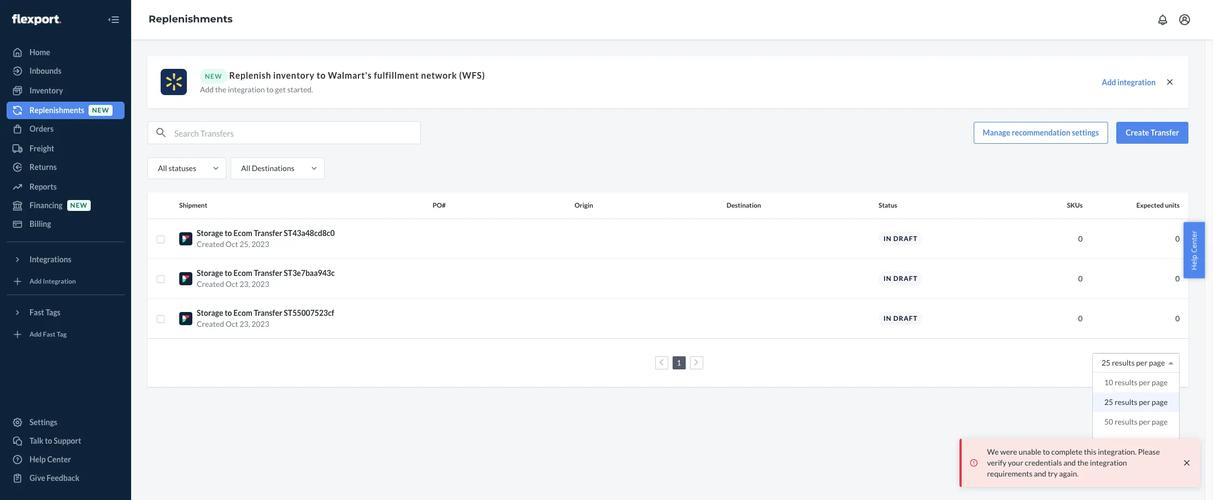 Task type: locate. For each thing, give the bounding box(es) containing it.
25 inside option
[[1105, 397, 1113, 406]]

1 storage from the top
[[197, 228, 223, 237]]

results for 100 results per page option
[[1117, 436, 1140, 446]]

per down 10 results per page option
[[1139, 397, 1150, 406]]

draft
[[894, 234, 918, 243], [894, 274, 918, 283], [894, 314, 918, 322]]

1 vertical spatial center
[[47, 455, 71, 464]]

1 vertical spatial 23,
[[240, 319, 250, 328]]

1 vertical spatial oct
[[226, 279, 238, 288]]

2 vertical spatial oct
[[226, 319, 238, 328]]

per up please on the right bottom of page
[[1141, 436, 1153, 446]]

please
[[1138, 447, 1160, 456]]

help center inside help center button
[[1190, 230, 1199, 270]]

tags
[[46, 308, 61, 317]]

0 vertical spatial help center
[[1190, 230, 1199, 270]]

transfer inside storage to ecom transfer st3e7baa943c created oct 23, 2023
[[254, 268, 282, 277]]

replenishments
[[149, 13, 233, 25], [30, 105, 84, 115]]

started.
[[287, 85, 313, 94]]

units
[[1165, 201, 1180, 209]]

2 23, from the top
[[240, 319, 250, 328]]

3 draft from the top
[[894, 314, 918, 322]]

2 2023 from the top
[[252, 279, 269, 288]]

3 ecom from the top
[[234, 308, 252, 317]]

2023 inside storage to ecom transfer st43a48cd8c0 created oct 25, 2023
[[252, 239, 269, 248]]

storage inside storage to ecom transfer st43a48cd8c0 created oct 25, 2023
[[197, 228, 223, 237]]

all left statuses
[[158, 163, 167, 173]]

and
[[1064, 458, 1076, 467], [1034, 469, 1047, 478]]

per for the 50 results per page option at the right bottom of page
[[1139, 417, 1150, 426]]

1 vertical spatial fast
[[43, 330, 55, 339]]

flexport logo image
[[12, 14, 61, 25]]

25 results per page
[[1102, 358, 1165, 367], [1105, 397, 1168, 406]]

3 2023 from the top
[[252, 319, 269, 328]]

page for top 25 results per page option
[[1149, 358, 1165, 367]]

center inside help center link
[[47, 455, 71, 464]]

in for storage to ecom transfer st3e7baa943c
[[884, 274, 892, 283]]

2 all from the left
[[241, 163, 250, 173]]

oct inside storage to ecom transfer st43a48cd8c0 created oct 25, 2023
[[226, 239, 238, 248]]

2023 up 'storage to ecom transfer st55007523cf created oct 23, 2023'
[[252, 279, 269, 288]]

2 created from the top
[[197, 279, 224, 288]]

storage to ecom transfer st55007523cf created oct 23, 2023
[[197, 308, 334, 328]]

0 vertical spatial ecom
[[234, 228, 252, 237]]

25 for bottommost 25 results per page option
[[1105, 397, 1113, 406]]

ecom up 25,
[[234, 228, 252, 237]]

fast
[[30, 308, 44, 317], [43, 330, 55, 339]]

square image for created oct 25, 2023
[[156, 235, 165, 244]]

replenishments link
[[149, 13, 233, 25]]

1 horizontal spatial the
[[1078, 458, 1089, 467]]

25 results per page option up 10 results per page at the bottom
[[1102, 358, 1165, 367]]

fast inside dropdown button
[[30, 308, 44, 317]]

3 created from the top
[[197, 319, 224, 328]]

add for add fast tag
[[30, 330, 42, 339]]

settings link
[[7, 414, 125, 431]]

integration
[[1118, 77, 1156, 87], [228, 85, 265, 94], [1090, 458, 1127, 467]]

2 draft from the top
[[894, 274, 918, 283]]

walmart's
[[328, 70, 372, 80]]

the down this
[[1078, 458, 1089, 467]]

po#
[[433, 201, 446, 209]]

results down 10 results per page option
[[1115, 397, 1138, 406]]

we were unable to complete this integration. please verify your credentials and the integration requirements and try again.
[[987, 447, 1160, 478]]

0 vertical spatial storage
[[197, 228, 223, 237]]

2 oct from the top
[[226, 279, 238, 288]]

10
[[1105, 377, 1113, 387]]

0 vertical spatial in
[[884, 234, 892, 243]]

storage
[[197, 228, 223, 237], [197, 268, 223, 277], [197, 308, 223, 317]]

fast left "tag"
[[43, 330, 55, 339]]

1 horizontal spatial and
[[1064, 458, 1076, 467]]

integration inside we were unable to complete this integration. please verify your credentials and the integration requirements and try again.
[[1090, 458, 1127, 467]]

0 horizontal spatial center
[[47, 455, 71, 464]]

page inside option
[[1152, 377, 1168, 387]]

st43a48cd8c0
[[284, 228, 335, 237]]

25
[[1102, 358, 1111, 367], [1105, 397, 1113, 406]]

1 vertical spatial ecom
[[234, 268, 252, 277]]

1 vertical spatial help center
[[30, 455, 71, 464]]

2 vertical spatial created
[[197, 319, 224, 328]]

23, inside 'storage to ecom transfer st55007523cf created oct 23, 2023'
[[240, 319, 250, 328]]

in for storage to ecom transfer st43a48cd8c0
[[884, 234, 892, 243]]

1 2023 from the top
[[252, 239, 269, 248]]

3 in draft from the top
[[884, 314, 918, 322]]

complete
[[1052, 447, 1083, 456]]

close toast image
[[1182, 457, 1193, 468]]

0 vertical spatial created
[[197, 239, 224, 248]]

1 vertical spatial the
[[1078, 458, 1089, 467]]

page up the 100 results per page
[[1152, 417, 1168, 426]]

ecom down 25,
[[234, 268, 252, 277]]

help center
[[1190, 230, 1199, 270], [30, 455, 71, 464]]

0 vertical spatial oct
[[226, 239, 238, 248]]

2 vertical spatial in draft
[[884, 314, 918, 322]]

skus
[[1067, 201, 1083, 209]]

transfer down storage to ecom transfer st43a48cd8c0 created oct 25, 2023
[[254, 268, 282, 277]]

help center button
[[1184, 222, 1205, 278]]

the down 'new'
[[215, 85, 226, 94]]

100 results per page option
[[1093, 431, 1179, 451]]

freight link
[[7, 140, 125, 157]]

integration down integration.
[[1090, 458, 1127, 467]]

25 results per page down 10 results per page option
[[1105, 397, 1168, 406]]

create transfer link
[[1117, 122, 1189, 144]]

1 vertical spatial and
[[1034, 469, 1047, 478]]

3 in from the top
[[884, 314, 892, 322]]

oct for storage to ecom transfer st3e7baa943c created oct 23, 2023
[[226, 279, 238, 288]]

2023
[[252, 239, 269, 248], [252, 279, 269, 288], [252, 319, 269, 328]]

0 vertical spatial the
[[215, 85, 226, 94]]

draft for storage to ecom transfer st43a48cd8c0
[[894, 234, 918, 243]]

0 horizontal spatial new
[[70, 201, 87, 210]]

storage for storage to ecom transfer st43a48cd8c0
[[197, 228, 223, 237]]

1 vertical spatial help
[[30, 455, 46, 464]]

2023 inside 'storage to ecom transfer st55007523cf created oct 23, 2023'
[[252, 319, 269, 328]]

per inside option
[[1139, 377, 1150, 387]]

billing
[[30, 219, 51, 228]]

add for add the integration to get started.
[[200, 85, 214, 94]]

all statuses
[[158, 163, 196, 173]]

1 draft from the top
[[894, 234, 918, 243]]

add the integration to get started.
[[200, 85, 313, 94]]

transfer for st43a48cd8c0
[[254, 228, 282, 237]]

25 up 50
[[1105, 397, 1113, 406]]

reports link
[[7, 178, 125, 196]]

0 horizontal spatial help center
[[30, 455, 71, 464]]

2 in from the top
[[884, 274, 892, 283]]

financing
[[30, 201, 63, 210]]

results up integration.
[[1117, 436, 1140, 446]]

2 vertical spatial ecom
[[234, 308, 252, 317]]

ecom for st3e7baa943c
[[234, 268, 252, 277]]

1 ecom from the top
[[234, 228, 252, 237]]

transfer inside storage to ecom transfer st43a48cd8c0 created oct 25, 2023
[[254, 228, 282, 237]]

2023 for st43a48cd8c0
[[252, 239, 269, 248]]

all
[[158, 163, 167, 173], [241, 163, 250, 173]]

results for the 50 results per page option at the right bottom of page
[[1115, 417, 1138, 426]]

1 in from the top
[[884, 234, 892, 243]]

1 horizontal spatial center
[[1190, 230, 1199, 253]]

1 vertical spatial 25 results per page
[[1105, 397, 1168, 406]]

0 horizontal spatial help
[[30, 455, 46, 464]]

oct inside storage to ecom transfer st3e7baa943c created oct 23, 2023
[[226, 279, 238, 288]]

results right 10
[[1115, 377, 1138, 387]]

and down the credentials
[[1034, 469, 1047, 478]]

1 horizontal spatial help
[[1190, 254, 1199, 270]]

and up the again.
[[1064, 458, 1076, 467]]

transfer down storage to ecom transfer st3e7baa943c created oct 23, 2023
[[254, 308, 282, 317]]

per up the 100 results per page
[[1139, 417, 1150, 426]]

in
[[884, 234, 892, 243], [884, 274, 892, 283], [884, 314, 892, 322]]

results
[[1112, 358, 1135, 367], [1115, 377, 1138, 387], [1115, 397, 1138, 406], [1115, 417, 1138, 426], [1117, 436, 1140, 446]]

ecom inside storage to ecom transfer st3e7baa943c created oct 23, 2023
[[234, 268, 252, 277]]

the
[[215, 85, 226, 94], [1078, 458, 1089, 467]]

25 results per page option
[[1102, 358, 1165, 367], [1093, 392, 1179, 412]]

help center link
[[7, 451, 125, 468]]

0 vertical spatial 25 results per page
[[1102, 358, 1165, 367]]

transfer
[[1151, 128, 1179, 137], [254, 228, 282, 237], [254, 268, 282, 277], [254, 308, 282, 317]]

new down reports link
[[70, 201, 87, 210]]

new up "orders" link
[[92, 106, 109, 114]]

add
[[1102, 77, 1116, 87], [200, 85, 214, 94], [30, 277, 42, 286], [30, 330, 42, 339]]

25 results per page up 10 results per page at the bottom
[[1102, 358, 1165, 367]]

2 vertical spatial in
[[884, 314, 892, 322]]

2023 inside storage to ecom transfer st3e7baa943c created oct 23, 2023
[[252, 279, 269, 288]]

0 vertical spatial 23,
[[240, 279, 250, 288]]

2023 down storage to ecom transfer st3e7baa943c created oct 23, 2023
[[252, 319, 269, 328]]

25 up 10
[[1102, 358, 1111, 367]]

in draft for st55007523cf
[[884, 314, 918, 322]]

page up please on the right bottom of page
[[1154, 436, 1170, 446]]

0 vertical spatial draft
[[894, 234, 918, 243]]

all left destinations
[[241, 163, 250, 173]]

1 square image from the top
[[156, 235, 165, 244]]

requirements
[[987, 469, 1033, 478]]

23, inside storage to ecom transfer st3e7baa943c created oct 23, 2023
[[240, 279, 250, 288]]

1 vertical spatial storage
[[197, 268, 223, 277]]

oct
[[226, 239, 238, 248], [226, 279, 238, 288], [226, 319, 238, 328]]

25 for top 25 results per page option
[[1102, 358, 1111, 367]]

23, down storage to ecom transfer st3e7baa943c created oct 23, 2023
[[240, 319, 250, 328]]

fast tags button
[[7, 304, 125, 321]]

3 oct from the top
[[226, 319, 238, 328]]

0 vertical spatial square image
[[156, 235, 165, 244]]

ecom down storage to ecom transfer st3e7baa943c created oct 23, 2023
[[234, 308, 252, 317]]

2 storage from the top
[[197, 268, 223, 277]]

2 in draft from the top
[[884, 274, 918, 283]]

transfer right create
[[1151, 128, 1179, 137]]

talk to support button
[[7, 432, 125, 450]]

transfer inside 'storage to ecom transfer st55007523cf created oct 23, 2023'
[[254, 308, 282, 317]]

list box
[[1093, 372, 1179, 451]]

1 vertical spatial 25
[[1105, 397, 1113, 406]]

replenish
[[229, 70, 271, 80]]

0 horizontal spatial the
[[215, 85, 226, 94]]

created for storage to ecom transfer st55007523cf created oct 23, 2023
[[197, 319, 224, 328]]

page for 100 results per page option
[[1154, 436, 1170, 446]]

oct inside 'storage to ecom transfer st55007523cf created oct 23, 2023'
[[226, 319, 238, 328]]

created inside 'storage to ecom transfer st55007523cf created oct 23, 2023'
[[197, 319, 224, 328]]

page up 50 results per page
[[1152, 377, 1168, 387]]

transfer for st3e7baa943c
[[254, 268, 282, 277]]

0 vertical spatial in draft
[[884, 234, 918, 243]]

23, down 25,
[[240, 279, 250, 288]]

25 results per page inside option
[[1105, 397, 1168, 406]]

0 horizontal spatial all
[[158, 163, 167, 173]]

per right 10
[[1139, 377, 1150, 387]]

integration down replenish
[[228, 85, 265, 94]]

fast tags
[[30, 308, 61, 317]]

integration.
[[1098, 447, 1137, 456]]

0 vertical spatial new
[[92, 106, 109, 114]]

10 results per page option
[[1093, 372, 1179, 392]]

25 results per page option up 50 results per page
[[1093, 392, 1179, 412]]

results right 50
[[1115, 417, 1138, 426]]

fast left tags
[[30, 308, 44, 317]]

None field
[[1124, 353, 1135, 372]]

manage
[[983, 128, 1011, 137]]

1 horizontal spatial all
[[241, 163, 250, 173]]

1 23, from the top
[[240, 279, 250, 288]]

all for all statuses
[[158, 163, 167, 173]]

recommendation
[[1012, 128, 1071, 137]]

inventory
[[30, 86, 63, 95]]

0 vertical spatial 25
[[1102, 358, 1111, 367]]

new for financing
[[70, 201, 87, 210]]

1 vertical spatial replenishments
[[30, 105, 84, 115]]

1 vertical spatial in
[[884, 274, 892, 283]]

1 horizontal spatial new
[[92, 106, 109, 114]]

1 created from the top
[[197, 239, 224, 248]]

0 vertical spatial fast
[[30, 308, 44, 317]]

destinations
[[252, 163, 294, 173]]

expected
[[1137, 201, 1164, 209]]

1 in draft from the top
[[884, 234, 918, 243]]

2 vertical spatial 2023
[[252, 319, 269, 328]]

results up 10 results per page at the bottom
[[1112, 358, 1135, 367]]

1 vertical spatial 2023
[[252, 279, 269, 288]]

integration left close icon
[[1118, 77, 1156, 87]]

ecom for st55007523cf
[[234, 308, 252, 317]]

transfer inside button
[[1151, 128, 1179, 137]]

0 horizontal spatial replenishments
[[30, 105, 84, 115]]

transfer left st43a48cd8c0
[[254, 228, 282, 237]]

ecom inside 'storage to ecom transfer st55007523cf created oct 23, 2023'
[[234, 308, 252, 317]]

per for bottommost 25 results per page option
[[1139, 397, 1150, 406]]

page up 10 results per page at the bottom
[[1149, 358, 1165, 367]]

to inside storage to ecom transfer st43a48cd8c0 created oct 25, 2023
[[225, 228, 232, 237]]

23, for st55007523cf
[[240, 319, 250, 328]]

1 all from the left
[[158, 163, 167, 173]]

to
[[317, 70, 326, 80], [266, 85, 274, 94], [225, 228, 232, 237], [225, 268, 232, 277], [225, 308, 232, 317], [45, 436, 52, 445], [1043, 447, 1050, 456]]

2023 right 25,
[[252, 239, 269, 248]]

ecom for st43a48cd8c0
[[234, 228, 252, 237]]

manage recommendation settings link
[[974, 122, 1109, 144]]

ecom inside storage to ecom transfer st43a48cd8c0 created oct 25, 2023
[[234, 228, 252, 237]]

billing link
[[7, 215, 125, 233]]

1 vertical spatial draft
[[894, 274, 918, 283]]

new for replenishments
[[92, 106, 109, 114]]

23,
[[240, 279, 250, 288], [240, 319, 250, 328]]

1 horizontal spatial replenishments
[[149, 13, 233, 25]]

2 ecom from the top
[[234, 268, 252, 277]]

2 square image from the top
[[156, 275, 165, 284]]

1 horizontal spatial help center
[[1190, 230, 1199, 270]]

0
[[1079, 234, 1083, 243], [1176, 234, 1180, 243], [1079, 274, 1083, 283], [1176, 274, 1180, 283], [1079, 313, 1083, 323], [1176, 313, 1180, 323]]

1 vertical spatial created
[[197, 279, 224, 288]]

0 vertical spatial 2023
[[252, 239, 269, 248]]

storage inside 'storage to ecom transfer st55007523cf created oct 23, 2023'
[[197, 308, 223, 317]]

in draft
[[884, 234, 918, 243], [884, 274, 918, 283], [884, 314, 918, 322]]

results inside option
[[1115, 377, 1138, 387]]

1 oct from the top
[[226, 239, 238, 248]]

0 vertical spatial center
[[1190, 230, 1199, 253]]

per
[[1136, 358, 1148, 367], [1139, 377, 1150, 387], [1139, 397, 1150, 406], [1139, 417, 1150, 426], [1141, 436, 1153, 446]]

square image
[[156, 235, 165, 244], [156, 275, 165, 284]]

storage inside storage to ecom transfer st3e7baa943c created oct 23, 2023
[[197, 268, 223, 277]]

1 vertical spatial new
[[70, 201, 87, 210]]

1 vertical spatial in draft
[[884, 274, 918, 283]]

1 vertical spatial square image
[[156, 275, 165, 284]]

page down 10 results per page option
[[1152, 397, 1168, 406]]

to inside button
[[45, 436, 52, 445]]

to inside storage to ecom transfer st3e7baa943c created oct 23, 2023
[[225, 268, 232, 277]]

created
[[197, 239, 224, 248], [197, 279, 224, 288], [197, 319, 224, 328]]

add inside button
[[1102, 77, 1116, 87]]

3 storage from the top
[[197, 308, 223, 317]]

draft for storage to ecom transfer st55007523cf
[[894, 314, 918, 322]]

created inside storage to ecom transfer st43a48cd8c0 created oct 25, 2023
[[197, 239, 224, 248]]

2 vertical spatial storage
[[197, 308, 223, 317]]

0 vertical spatial help
[[1190, 254, 1199, 270]]

shipment
[[179, 201, 207, 209]]

per up 10 results per page at the bottom
[[1136, 358, 1148, 367]]

2 vertical spatial draft
[[894, 314, 918, 322]]

new
[[205, 72, 222, 80]]

the inside we were unable to complete this integration. please verify your credentials and the integration requirements and try again.
[[1078, 458, 1089, 467]]

created inside storage to ecom transfer st3e7baa943c created oct 23, 2023
[[197, 279, 224, 288]]

close image
[[1165, 76, 1176, 87]]



Task type: describe. For each thing, give the bounding box(es) containing it.
home
[[30, 48, 50, 57]]

support
[[54, 436, 81, 445]]

in for storage to ecom transfer st55007523cf
[[884, 314, 892, 322]]

fulfillment
[[374, 70, 419, 80]]

chevron left image
[[659, 359, 664, 366]]

center inside help center button
[[1190, 230, 1199, 253]]

were
[[1000, 447, 1017, 456]]

credentials
[[1025, 458, 1062, 467]]

square image
[[156, 315, 165, 324]]

give feedback button
[[7, 469, 125, 487]]

chevron right image
[[694, 359, 699, 366]]

integration
[[43, 277, 76, 286]]

add integration
[[30, 277, 76, 286]]

open notifications image
[[1156, 13, 1170, 26]]

inbounds link
[[7, 62, 125, 80]]

add for add integration
[[30, 277, 42, 286]]

list box containing 10 results per page
[[1093, 372, 1179, 451]]

give
[[30, 473, 45, 483]]

add integration button
[[1102, 77, 1156, 88]]

this
[[1084, 447, 1097, 456]]

Search Transfers text field
[[174, 122, 420, 144]]

st55007523cf
[[284, 308, 334, 317]]

1
[[677, 358, 681, 367]]

oct for storage to ecom transfer st43a48cd8c0 created oct 25, 2023
[[226, 239, 238, 248]]

network
[[421, 70, 457, 80]]

all for all destinations
[[241, 163, 250, 173]]

per for top 25 results per page option
[[1136, 358, 1148, 367]]

storage to ecom transfer st43a48cd8c0 created oct 25, 2023
[[197, 228, 335, 248]]

tag
[[57, 330, 67, 339]]

create transfer
[[1126, 128, 1179, 137]]

storage for storage to ecom transfer st55007523cf
[[197, 308, 223, 317]]

square image for created oct 23, 2023
[[156, 275, 165, 284]]

reports
[[30, 182, 57, 191]]

storage for storage to ecom transfer st3e7baa943c
[[197, 268, 223, 277]]

returns
[[30, 162, 57, 172]]

help center inside help center link
[[30, 455, 71, 464]]

1 vertical spatial 25 results per page option
[[1093, 392, 1179, 412]]

orders
[[30, 124, 54, 133]]

replenish inventory to walmart's fulfillment network (wfs)
[[229, 70, 485, 80]]

try
[[1048, 469, 1058, 478]]

origin
[[575, 201, 593, 209]]

inventory link
[[7, 82, 125, 99]]

again.
[[1059, 469, 1079, 478]]

25,
[[240, 239, 250, 248]]

in draft for st43a48cd8c0
[[884, 234, 918, 243]]

results for bottommost 25 results per page option
[[1115, 397, 1138, 406]]

add for add integration
[[1102, 77, 1116, 87]]

add integration
[[1102, 77, 1156, 87]]

freight
[[30, 144, 54, 153]]

results for top 25 results per page option
[[1112, 358, 1135, 367]]

manage recommendation settings button
[[974, 122, 1109, 144]]

get
[[275, 85, 286, 94]]

unable
[[1019, 447, 1042, 456]]

fast inside add fast tag link
[[43, 330, 55, 339]]

created for storage to ecom transfer st3e7baa943c created oct 23, 2023
[[197, 279, 224, 288]]

per for 10 results per page option
[[1139, 377, 1150, 387]]

100 results per page
[[1102, 436, 1170, 446]]

integrations
[[30, 255, 71, 264]]

settings
[[1072, 128, 1099, 137]]

add fast tag
[[30, 330, 67, 339]]

open account menu image
[[1178, 13, 1191, 26]]

page for the 50 results per page option at the right bottom of page
[[1152, 417, 1168, 426]]

2023 for st55007523cf
[[252, 319, 269, 328]]

to inside we were unable to complete this integration. please verify your credentials and the integration requirements and try again.
[[1043, 447, 1050, 456]]

help inside button
[[1190, 254, 1199, 270]]

oct for storage to ecom transfer st55007523cf created oct 23, 2023
[[226, 319, 238, 328]]

in draft for st3e7baa943c
[[884, 274, 918, 283]]

1 link
[[675, 358, 683, 367]]

0 horizontal spatial and
[[1034, 469, 1047, 478]]

25 results per page for top 25 results per page option
[[1102, 358, 1165, 367]]

inbounds
[[30, 66, 61, 75]]

100
[[1102, 436, 1116, 446]]

your
[[1008, 458, 1024, 467]]

0 vertical spatial replenishments
[[149, 13, 233, 25]]

2023 for st3e7baa943c
[[252, 279, 269, 288]]

23, for st3e7baa943c
[[240, 279, 250, 288]]

give feedback
[[30, 473, 79, 483]]

talk
[[30, 436, 43, 445]]

0 vertical spatial and
[[1064, 458, 1076, 467]]

(wfs)
[[459, 70, 485, 80]]

inventory
[[273, 70, 315, 80]]

returns link
[[7, 158, 125, 176]]

integrations button
[[7, 251, 125, 268]]

create transfer button
[[1117, 122, 1189, 144]]

10 results per page
[[1105, 377, 1168, 387]]

page for bottommost 25 results per page option
[[1152, 397, 1168, 406]]

page for 10 results per page option
[[1152, 377, 1168, 387]]

integration inside button
[[1118, 77, 1156, 87]]

statuses
[[169, 163, 196, 173]]

50 results per page
[[1105, 417, 1168, 426]]

to inside 'storage to ecom transfer st55007523cf created oct 23, 2023'
[[225, 308, 232, 317]]

50
[[1105, 417, 1113, 426]]

verify
[[987, 458, 1007, 467]]

talk to support
[[30, 436, 81, 445]]

draft for storage to ecom transfer st3e7baa943c
[[894, 274, 918, 283]]

25 results per page for bottommost 25 results per page option
[[1105, 397, 1168, 406]]

transfer for st55007523cf
[[254, 308, 282, 317]]

status
[[879, 201, 897, 209]]

all destinations
[[241, 163, 294, 173]]

manage recommendation settings
[[983, 128, 1099, 137]]

home link
[[7, 44, 125, 61]]

50 results per page option
[[1093, 412, 1179, 431]]

add integration link
[[7, 273, 125, 290]]

0 vertical spatial 25 results per page option
[[1102, 358, 1165, 367]]

st3e7baa943c
[[284, 268, 335, 277]]

add fast tag link
[[7, 326, 125, 343]]

created for storage to ecom transfer st43a48cd8c0 created oct 25, 2023
[[197, 239, 224, 248]]

storage to ecom transfer st3e7baa943c created oct 23, 2023
[[197, 268, 335, 288]]

results for 10 results per page option
[[1115, 377, 1138, 387]]

we
[[987, 447, 999, 456]]

destination
[[727, 201, 761, 209]]

expected units
[[1137, 201, 1180, 209]]

per for 100 results per page option
[[1141, 436, 1153, 446]]

feedback
[[47, 473, 79, 483]]

orders link
[[7, 120, 125, 138]]

close navigation image
[[107, 13, 120, 26]]



Task type: vqa. For each thing, say whether or not it's contained in the screenshot.
new for Financing
yes



